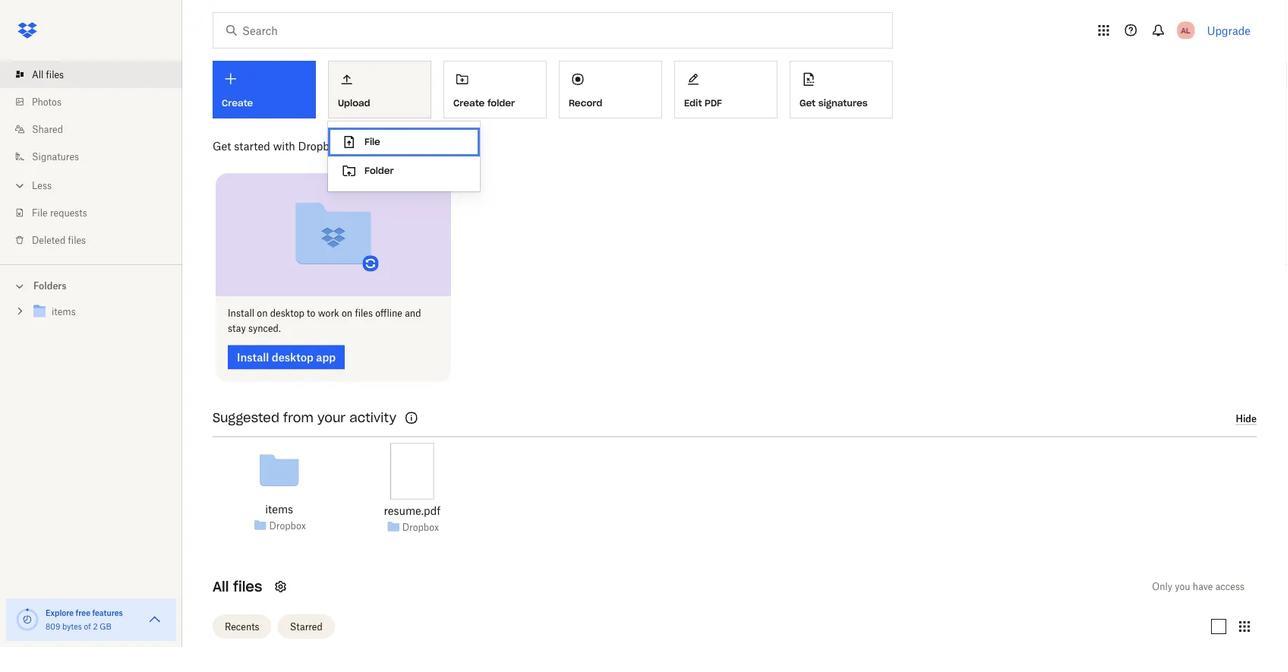 Task type: locate. For each thing, give the bounding box(es) containing it.
dropbox down resume.pdf link
[[402, 521, 439, 533]]

1 vertical spatial file
[[32, 207, 48, 218]]

1 horizontal spatial file
[[365, 136, 380, 148]]

all files
[[32, 69, 64, 80], [213, 578, 262, 596]]

all files list item
[[0, 61, 182, 88]]

access
[[1216, 581, 1245, 592]]

install on desktop to work on files offline and stay synced.
[[228, 308, 421, 334]]

quota usage element
[[15, 608, 39, 632]]

dropbox link down resume.pdf link
[[402, 520, 439, 535]]

get
[[800, 97, 816, 109], [213, 139, 231, 152]]

all up recents
[[213, 578, 229, 596]]

809
[[46, 622, 60, 631]]

dropbox link
[[269, 518, 306, 533], [402, 520, 439, 535]]

all files up photos
[[32, 69, 64, 80]]

get for get started with dropbox
[[213, 139, 231, 152]]

work
[[318, 308, 339, 319]]

dropbox link for items
[[269, 518, 306, 533]]

0 horizontal spatial all files
[[32, 69, 64, 80]]

gb
[[100, 622, 112, 631]]

list
[[0, 52, 182, 264]]

edit
[[684, 97, 702, 109]]

file requests link
[[12, 199, 182, 226]]

from
[[283, 410, 314, 426]]

all inside all files link
[[32, 69, 44, 80]]

dropbox link down items
[[269, 518, 306, 533]]

requests
[[50, 207, 87, 218]]

1 vertical spatial get
[[213, 139, 231, 152]]

deleted
[[32, 234, 66, 246]]

shared
[[32, 123, 63, 135]]

folders
[[33, 280, 67, 292]]

pdf
[[705, 97, 722, 109]]

0 horizontal spatial on
[[257, 308, 268, 319]]

signatures
[[819, 97, 868, 109]]

get left signatures
[[800, 97, 816, 109]]

all up photos
[[32, 69, 44, 80]]

you
[[1175, 581, 1191, 592]]

files left offline in the top of the page
[[355, 308, 373, 319]]

1 horizontal spatial on
[[342, 308, 353, 319]]

file inside menu item
[[365, 136, 380, 148]]

dropbox for resume.pdf
[[402, 521, 439, 533]]

0 vertical spatial all files
[[32, 69, 64, 80]]

file
[[365, 136, 380, 148], [32, 207, 48, 218]]

get started with dropbox
[[213, 139, 341, 152]]

get signatures
[[800, 97, 868, 109]]

bytes
[[62, 622, 82, 631]]

file up 'folder'
[[365, 136, 380, 148]]

your
[[317, 410, 346, 426]]

suggested
[[213, 410, 279, 426]]

0 horizontal spatial file
[[32, 207, 48, 218]]

1 vertical spatial all files
[[213, 578, 262, 596]]

edit pdf
[[684, 97, 722, 109]]

starred
[[290, 621, 323, 632]]

dropbox
[[298, 139, 341, 152], [269, 520, 306, 531], [402, 521, 439, 533]]

folders button
[[0, 274, 182, 297]]

1 horizontal spatial all
[[213, 578, 229, 596]]

shared link
[[12, 115, 182, 143]]

files right deleted
[[68, 234, 86, 246]]

0 horizontal spatial get
[[213, 139, 231, 152]]

upgrade
[[1207, 24, 1251, 37]]

0 horizontal spatial dropbox link
[[269, 518, 306, 533]]

less
[[32, 180, 52, 191]]

files
[[46, 69, 64, 80], [68, 234, 86, 246], [355, 308, 373, 319], [233, 578, 262, 596]]

file down less
[[32, 207, 48, 218]]

0 vertical spatial all
[[32, 69, 44, 80]]

1 horizontal spatial all files
[[213, 578, 262, 596]]

and
[[405, 308, 421, 319]]

file requests
[[32, 207, 87, 218]]

upload
[[338, 97, 370, 109]]

folder menu item
[[328, 156, 480, 185]]

get left started
[[213, 139, 231, 152]]

explore
[[46, 608, 74, 618]]

file inside 'link'
[[32, 207, 48, 218]]

on
[[257, 308, 268, 319], [342, 308, 353, 319]]

1 vertical spatial all
[[213, 578, 229, 596]]

1 horizontal spatial dropbox link
[[402, 520, 439, 535]]

on up synced.
[[257, 308, 268, 319]]

dropbox link for resume.pdf
[[402, 520, 439, 535]]

all
[[32, 69, 44, 80], [213, 578, 229, 596]]

get inside button
[[800, 97, 816, 109]]

deleted files link
[[12, 226, 182, 254]]

edit pdf button
[[675, 61, 778, 118]]

0 vertical spatial get
[[800, 97, 816, 109]]

files up photos
[[46, 69, 64, 80]]

to
[[307, 308, 316, 319]]

on right work on the top left
[[342, 308, 353, 319]]

0 vertical spatial file
[[365, 136, 380, 148]]

dropbox down items
[[269, 520, 306, 531]]

features
[[92, 608, 123, 618]]

1 horizontal spatial get
[[800, 97, 816, 109]]

0 horizontal spatial all
[[32, 69, 44, 80]]

all files up recents
[[213, 578, 262, 596]]

desktop
[[270, 308, 304, 319]]



Task type: describe. For each thing, give the bounding box(es) containing it.
resume.pdf link
[[384, 502, 441, 519]]

have
[[1193, 581, 1213, 592]]

of
[[84, 622, 91, 631]]

create folder button
[[444, 61, 547, 118]]

dropbox image
[[12, 15, 43, 46]]

signatures
[[32, 151, 79, 162]]

files inside list item
[[46, 69, 64, 80]]

upgrade link
[[1207, 24, 1251, 37]]

all files link
[[12, 61, 182, 88]]

recents button
[[213, 615, 272, 639]]

deleted files
[[32, 234, 86, 246]]

suggested from your activity
[[213, 410, 397, 426]]

offline
[[375, 308, 403, 319]]

started
[[234, 139, 270, 152]]

stay
[[228, 323, 246, 334]]

folder
[[365, 165, 394, 177]]

resume.pdf
[[384, 504, 441, 517]]

list containing all files
[[0, 52, 182, 264]]

create
[[453, 97, 485, 109]]

install
[[228, 308, 255, 319]]

2 on from the left
[[342, 308, 353, 319]]

less image
[[12, 178, 27, 193]]

synced.
[[248, 323, 281, 334]]

recents
[[225, 621, 259, 632]]

signatures link
[[12, 143, 182, 170]]

photos link
[[12, 88, 182, 115]]

explore free features 809 bytes of 2 gb
[[46, 608, 123, 631]]

files inside the install on desktop to work on files offline and stay synced.
[[355, 308, 373, 319]]

record
[[569, 97, 603, 109]]

with
[[273, 139, 295, 152]]

items link
[[265, 501, 293, 518]]

upload button
[[328, 61, 431, 118]]

record button
[[559, 61, 662, 118]]

photos
[[32, 96, 62, 107]]

activity
[[350, 410, 397, 426]]

file for file
[[365, 136, 380, 148]]

all files inside list item
[[32, 69, 64, 80]]

/resume.pdf image
[[390, 443, 434, 499]]

get for get signatures
[[800, 97, 816, 109]]

get signatures button
[[790, 61, 893, 118]]

2
[[93, 622, 98, 631]]

only
[[1153, 581, 1173, 592]]

1 on from the left
[[257, 308, 268, 319]]

file for file requests
[[32, 207, 48, 218]]

files up recents button
[[233, 578, 262, 596]]

file menu item
[[328, 128, 480, 156]]

free
[[76, 608, 90, 618]]

folder
[[488, 97, 515, 109]]

create folder
[[453, 97, 515, 109]]

starred button
[[278, 615, 335, 639]]

dropbox for items
[[269, 520, 306, 531]]

dropbox right with at the top left
[[298, 139, 341, 152]]

items
[[265, 503, 293, 516]]

only you have access
[[1153, 581, 1245, 592]]



Task type: vqa. For each thing, say whether or not it's contained in the screenshot.
resume.pdf link
yes



